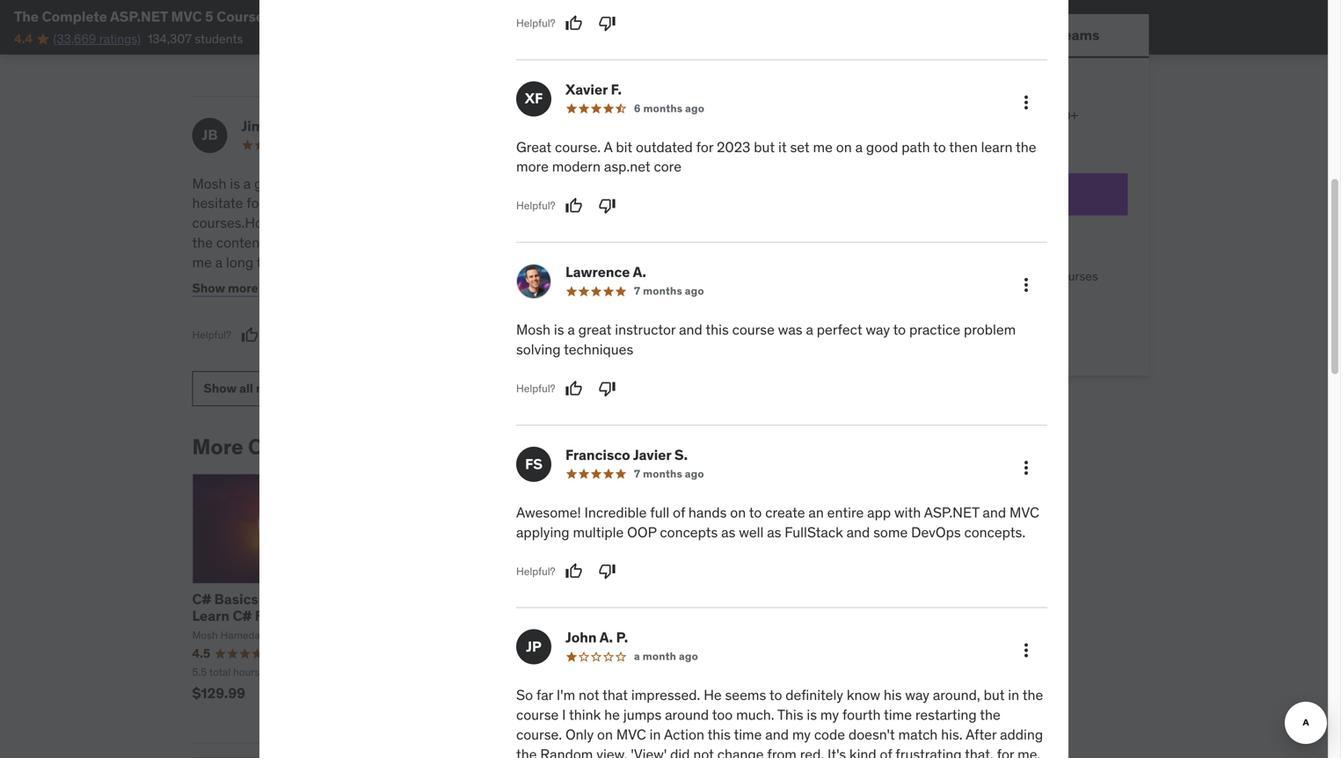 Task type: describe. For each thing, give the bounding box(es) containing it.
and inside c# intermediate: classes, interfaces and oop
[[473, 607, 499, 625]]

a right was
[[806, 321, 814, 339]]

definitely
[[786, 686, 844, 704]]

outdated for mark review by xavier f. as unhelpful image
[[634, 174, 691, 192]]

code
[[814, 726, 845, 744]]

p.
[[616, 629, 628, 647]]

way inside so far i'm not that impressed.  he seems to definitely know his way around, but in the course i think he jumps around too much.  this is my fourth time restarting the course.  only on mvc in action this time and my code doesn't match his.  after adding the random view, 'view' did not  change from red.  it's kind of frustrating that, for
[[906, 686, 930, 704]]

estructurado
[[686, 0, 767, 3]]

a left month
[[634, 650, 640, 663]]

and right sso
[[927, 331, 948, 347]]

s.
[[675, 446, 688, 464]]

a inside mosh is a great lecturer, and i wouldn't hesitate following any of his other courses.
[[244, 174, 251, 192]]

total for $89.99
[[621, 665, 642, 679]]

create
[[766, 504, 805, 522]]

awesome! incredible full of hands on to create an entire app with asp.net and mvc applying multiple oop concepts as well as fullstack and some devops concepts.
[[516, 504, 1040, 541]]

only
[[566, 726, 594, 744]]

i'm
[[557, 686, 575, 704]]

0 vertical spatial mvc
[[171, 7, 202, 26]]

devops
[[911, 523, 961, 541]]

other inside however, as other have mentioned: the content of this course is outdated. it took me a long time figuring everything out - which in turn did provide some additional things to learn.
[[324, 214, 357, 232]]

c# basics for beginners: learn c# fundamentals by coding link
[[192, 590, 384, 642]]

users
[[1026, 237, 1056, 253]]

any
[[307, 194, 329, 212]]

jim b.
[[241, 117, 281, 135]]

other inside mosh is a great lecturer, and i wouldn't hesitate following any of his other courses.
[[369, 194, 403, 212]]

0 vertical spatial y
[[645, 0, 652, 3]]

1 horizontal spatial as
[[721, 523, 736, 541]]

2 4.5 from the left
[[612, 646, 630, 662]]

for inside so far i'm not that impressed.  he seems to definitely know his way around, but in the course i think he jumps around too much.  this is my fourth time restarting the course.  only on mvc in action this time and my code doesn't match his.  after adding the random view, 'view' did not  change from red.  it's kind of frustrating that, for
[[997, 745, 1014, 758]]

muy buen contenido y bien estructurado simple y limpio
[[514, 0, 767, 22]]

ago for mark review by xavier f. as unhelpful icon at the top of page
[[685, 101, 705, 115]]

a month ago
[[634, 650, 698, 663]]

additional actions for review by lawrence a. image
[[1016, 275, 1037, 296]]

applying
[[516, 523, 570, 541]]

too
[[712, 706, 733, 724]]

bit for mark review by xavier f. as unhelpful icon at the top of page
[[616, 138, 633, 156]]

c# for c# intermediate: classes, interfaces and oop
[[402, 590, 421, 608]]

0 horizontal spatial not
[[579, 686, 600, 704]]

awesome!
[[516, 504, 581, 522]]

course inside 'mosh is a great instructor and this course was a perfect way to practice problem solving techniques'
[[732, 321, 775, 339]]

course inside however, as other have mentioned: the content of this course is outdated. it took me a long time figuring everything out - which in turn did provide some additional things to learn.
[[310, 234, 353, 252]]

is inside however, as other have mentioned: the content of this course is outdated. it took me a long time figuring everything out - which in turn did provide some additional things to learn.
[[356, 234, 366, 252]]

asp.net for mark review by xavier f. as unhelpful image
[[566, 214, 613, 232]]

hands
[[689, 504, 727, 522]]

figuring
[[288, 253, 337, 271]]

course
[[217, 7, 264, 26]]

things
[[412, 273, 452, 291]]

however,
[[245, 214, 303, 232]]

some inside the awesome! incredible full of hands on to create an entire app with asp.net and mvc applying multiple oop concepts as well as fullstack and some devops concepts.
[[874, 523, 908, 541]]

long
[[226, 253, 253, 271]]

helpful? down learn.
[[192, 328, 231, 342]]

mosh for mosh is a great instructor and this course was a perfect way to practice problem solving techniques
[[516, 321, 551, 339]]

more courses by mosh hamedani
[[192, 433, 525, 460]]

this inside subscribe to this course and 25,000+ top‑rated udemy courses for your organization.
[[943, 108, 964, 124]]

francisco javier s.
[[566, 446, 688, 464]]

far
[[537, 686, 553, 704]]

his inside mosh is a great lecturer, and i wouldn't hesitate following any of his other courses.
[[348, 194, 366, 212]]

1 horizontal spatial not
[[694, 745, 714, 758]]

c# for c# advanced topics: prepare for technical interviews mosh hamedani
[[612, 590, 631, 608]]

is inside mosh is a great lecturer, and i wouldn't hesitate following any of his other courses.
[[230, 174, 240, 192]]

total for $129.99
[[209, 665, 231, 679]]

7 for a.
[[634, 284, 641, 298]]

courses.
[[192, 214, 245, 232]]

and down entire on the bottom right of the page
[[847, 523, 870, 541]]

mark review by patricio a. as helpful image
[[563, 44, 581, 61]]

around
[[665, 706, 709, 724]]

muy
[[514, 0, 541, 3]]

top‑rated
[[871, 125, 924, 141]]

course inside so far i'm not that impressed.  he seems to definitely know his way around, but in the course i think he jumps around too much.  this is my fourth time restarting the course.  only on mvc in action this time and my code doesn't match his.  after adding the random view, 'view' did not  change from red.  it's kind of frustrating that, for
[[516, 706, 559, 724]]

that
[[603, 686, 628, 704]]

c# intermediate: classes, interfaces and oop link
[[402, 590, 574, 625]]

instructor
[[615, 321, 676, 339]]

however, as other have mentioned: the content of this course is outdated. it took me a long time figuring everything out - which in turn did provide some additional things to learn.
[[192, 214, 480, 311]]

2 horizontal spatial as
[[767, 523, 782, 541]]

mark review by patricio a. as unhelpful image
[[596, 44, 614, 61]]

core for mark review by xavier f. as unhelpful image
[[616, 214, 644, 232]]

fresh
[[951, 268, 979, 284]]

helpful? down 5 on the top left of page
[[192, 26, 231, 40]]

change
[[718, 745, 764, 758]]

he
[[604, 706, 620, 724]]

months for mark review by xavier f. as unhelpful icon at the top of page
[[643, 101, 683, 115]]

1 horizontal spatial courses
[[1055, 268, 1099, 284]]

in inside however, as other have mentioned: the content of this course is outdated. it took me a long time figuring everything out - which in turn did provide some additional things to learn.
[[192, 273, 204, 291]]

xf for mark review by xavier f. as helpful image
[[523, 126, 541, 144]]

show for show more
[[192, 280, 225, 296]]

4.4
[[14, 31, 33, 47]]

restarting
[[916, 706, 977, 724]]

on inside so far i'm not that impressed.  he seems to definitely know his way around, but in the course i think he jumps around too much.  this is my fourth time restarting the course.  only on mvc in action this time and my code doesn't match his.  after adding the random view, 'view' did not  change from red.  it's kind of frustrating that, for
[[597, 726, 613, 744]]

to right mark review by xavier f. as unhelpful icon at the top of page
[[634, 194, 647, 212]]

in-
[[992, 268, 1008, 284]]

app
[[868, 504, 891, 522]]

try udemy business
[[933, 185, 1067, 203]]

of left 2
[[957, 237, 968, 253]]

and inside so far i'm not that impressed.  he seems to definitely know his way around, but in the course i think he jumps around too much.  this is my fourth time restarting the course.  only on mvc in action this time and my code doesn't match his.  after adding the random view, 'view' did not  change from red.  it's kind of frustrating that, for
[[766, 726, 789, 744]]

good for mark review by xavier f. as unhelpful image
[[567, 194, 599, 212]]

teams
[[1057, 26, 1100, 44]]

is inside so far i'm not that impressed.  he seems to definitely know his way around, but in the course i think he jumps around too much.  this is my fourth time restarting the course.  only on mvc in action this time and my code doesn't match his.  after adding the random view, 'view' did not  change from red.  it's kind of frustrating that, for
[[807, 706, 817, 724]]

show for show all reviews
[[204, 380, 237, 396]]

lawrence a.
[[566, 263, 646, 281]]

hesitate
[[192, 194, 243, 212]]

mosh inside c# advanced topics: prepare for technical interviews mosh hamedani
[[612, 629, 638, 642]]

outdated.
[[370, 234, 430, 252]]

1 vertical spatial my
[[792, 726, 811, 744]]

1 horizontal spatial time
[[734, 726, 762, 744]]

1 vertical spatial in
[[1008, 686, 1020, 704]]

took
[[445, 234, 474, 252]]

of inside however, as other have mentioned: the content of this course is outdated. it took me a long time figuring everything out - which in turn did provide some additional things to learn.
[[268, 234, 280, 252]]

c# intermediate: classes, interfaces and oop
[[402, 590, 574, 625]]

helpful? for mark review by xavier f. as helpful icon
[[516, 199, 556, 213]]

6 for mark review by xavier f. as unhelpful icon at the top of page
[[634, 101, 641, 115]]

6 months ago for mark review by xavier f. as unhelpful icon at the top of page
[[634, 101, 705, 115]]

0 horizontal spatial hamedani
[[220, 629, 269, 642]]

everything
[[340, 253, 406, 271]]

of inside so far i'm not that impressed.  he seems to definitely know his way around, but in the course i think he jumps around too much.  this is my fourth time restarting the course.  only on mvc in action this time and my code doesn't match his.  after adding the random view, 'view' did not  change from red.  it's kind of frustrating that, for
[[880, 745, 892, 758]]

additional actions for review by john a. p. image
[[1016, 640, 1037, 661]]

the inside however, as other have mentioned: the content of this course is outdated. it took me a long time figuring everything out - which in turn did provide some additional things to learn.
[[192, 234, 213, 252]]

but for mark review by xavier f. as unhelpful icon at the top of page
[[754, 138, 775, 156]]

months for mark review by lawrence a. as unhelpful icon at the bottom of page
[[643, 284, 683, 298]]

for teams of 2 or more users
[[899, 237, 1056, 253]]

it
[[433, 234, 442, 252]]

provide
[[259, 273, 306, 291]]

hours for $129.99
[[233, 665, 260, 679]]

wouldn't
[[380, 174, 433, 192]]

asp.net inside the awesome! incredible full of hands on to create an entire app with asp.net and mvc applying multiple oop concepts as well as fullstack and some devops concepts.
[[924, 504, 980, 522]]

2023 for mark review by xavier f. as unhelpful image
[[715, 174, 749, 192]]

6 months ago for mark review by xavier f. as unhelpful image
[[632, 138, 703, 152]]

learn for mark review by xavier f. as unhelpful image
[[682, 194, 714, 212]]

mark review by francisco javier s. as unhelpful image
[[599, 563, 616, 580]]

think
[[569, 706, 601, 724]]

mark review by lawrence a. as unhelpful image
[[599, 380, 616, 398]]

jumps
[[623, 706, 662, 724]]

1 vertical spatial time
[[884, 706, 912, 724]]

great for lecturer,
[[254, 174, 288, 192]]

did inside so far i'm not that impressed.  he seems to definitely know his way around, but in the course i think he jumps around too much.  this is my fourth time restarting the course.  only on mvc in action this time and my code doesn't match his.  after adding the random view, 'view' did not  change from red.  it's kind of frustrating that, for
[[670, 745, 690, 758]]

content
[[216, 234, 265, 252]]

outdated for mark review by xavier f. as unhelpful icon at the top of page
[[636, 138, 693, 156]]

prepare
[[754, 590, 807, 608]]

helpful? for mark review by xavier f. as helpful image
[[514, 255, 553, 269]]

random
[[540, 745, 593, 758]]

core for mark review by xavier f. as unhelpful icon at the top of page
[[654, 158, 682, 176]]

technical
[[634, 607, 697, 625]]

1 horizontal spatial my
[[821, 706, 839, 724]]

it for mark review by xavier f. as unhelpful icon at the top of page
[[779, 138, 787, 156]]

great course. a bit outdated for 2023 but it set me on a good path to then learn the more modern asp.net core for mark review by xavier f. as unhelpful icon at the top of page
[[516, 138, 1037, 176]]

month
[[643, 650, 677, 663]]

oop inside c# intermediate: classes, interfaces and oop
[[502, 607, 533, 625]]

integrations
[[978, 331, 1045, 347]]

undo mark review by gian felzon p. as helpful image
[[241, 24, 259, 42]]

the complete asp.net mvc 5 course
[[14, 7, 264, 26]]

mosh hamedani link
[[364, 433, 525, 460]]

show all reviews
[[204, 380, 301, 396]]

(21,848)
[[699, 647, 737, 661]]

learn for mark review by xavier f. as unhelpful icon at the top of page
[[981, 138, 1013, 156]]

7 months ago for a.
[[634, 284, 704, 298]]

interfaces
[[402, 607, 470, 625]]

25,000+ inside subscribe to this course and 25,000+ top‑rated udemy courses for your organization.
[[1030, 108, 1079, 124]]

solving
[[516, 340, 561, 358]]

helpful? for mark review by jim b. as helpful image
[[516, 16, 556, 30]]

c# up mosh hamedani
[[233, 607, 252, 625]]

try
[[933, 185, 953, 203]]

a left mark review by xavier f. as helpful icon
[[556, 194, 564, 212]]

then for mark review by xavier f. as unhelpful image
[[650, 194, 679, 212]]

sso
[[899, 331, 924, 347]]

mvc inside so far i'm not that impressed.  he seems to definitely know his way around, but in the course i think he jumps around too much.  this is my fourth time restarting the course.  only on mvc in action this time and my code doesn't match his.  after adding the random view, 'view' did not  change from red.  it's kind of frustrating that, for
[[616, 726, 646, 744]]

ago for mark review by lawrence a. as unhelpful icon at the bottom of page
[[685, 284, 704, 298]]

teams
[[920, 237, 954, 253]]

great for instructor
[[579, 321, 612, 339]]

but inside so far i'm not that impressed.  he seems to definitely know his way around, but in the course i think he jumps around too much.  this is my fourth time restarting the course.  only on mvc in action this time and my code doesn't match his.  after adding the random view, 'view' did not  change from red.  it's kind of frustrating that, for
[[984, 686, 1005, 704]]

f. for mark review by xavier f. as unhelpful image
[[609, 117, 620, 135]]

interviews
[[700, 607, 770, 625]]

it for mark review by xavier f. as unhelpful image
[[776, 174, 785, 192]]



Task type: vqa. For each thing, say whether or not it's contained in the screenshot.
GREAT FOR GAME DEVELOPERS A CURATED COLLECTION OF COURSES AND HANDS-ON PRACTICE EXERCISES TO HELP YOU ADVANCE AS A GAME DEVELOPER.
no



Task type: locate. For each thing, give the bounding box(es) containing it.
on up well
[[730, 504, 746, 522]]

bit for mark review by xavier f. as unhelpful image
[[614, 174, 630, 192]]

by right the courses
[[335, 433, 359, 460]]

course left was
[[732, 321, 775, 339]]

0 horizontal spatial hours
[[233, 665, 260, 679]]

set for mark review by xavier f. as unhelpful image
[[788, 174, 808, 192]]

hours inside 5.5 total hours $129.99
[[233, 665, 260, 679]]

1 hours from the left
[[233, 665, 260, 679]]

me for mark review by xavier f. as unhelpful image
[[514, 194, 534, 212]]

of inside the awesome! incredible full of hands on to create an entire app with asp.net and mvc applying multiple oop concepts as well as fullstack and some devops concepts.
[[673, 504, 685, 522]]

reviews
[[256, 380, 301, 396]]

time
[[257, 253, 285, 271], [884, 706, 912, 724], [734, 726, 762, 744]]

0 vertical spatial 6 months ago
[[634, 101, 705, 115]]

mark review by xavier f. as unhelpful image
[[596, 253, 614, 271]]

intermediate
[[532, 665, 593, 679]]

2023 for mark review by xavier f. as unhelpful icon at the top of page
[[717, 138, 751, 156]]

a for mark review by xavier f. as unhelpful icon at the top of page
[[604, 138, 613, 156]]

to inside the awesome! incredible full of hands on to create an entire app with asp.net and mvc applying multiple oop concepts as well as fullstack and some devops concepts.
[[749, 504, 762, 522]]

2 total from the left
[[621, 665, 642, 679]]

concepts.
[[965, 523, 1026, 541]]

a. left p.
[[600, 629, 613, 647]]

techniques
[[564, 340, 634, 358]]

asp.net up mark review by xavier f. as unhelpful icon at the top of page
[[604, 158, 651, 176]]

his up have
[[348, 194, 366, 212]]

adding
[[1000, 726, 1043, 744]]

1 vertical spatial way
[[906, 686, 930, 704]]

courses right demand
[[1055, 268, 1099, 284]]

0 vertical spatial udemy
[[927, 125, 966, 141]]

my
[[821, 706, 839, 724], [792, 726, 811, 744]]

fundamentals
[[255, 607, 350, 625]]

and up concepts.
[[983, 504, 1006, 522]]

2 vertical spatial time
[[734, 726, 762, 744]]

as
[[306, 214, 321, 232], [721, 523, 736, 541], [767, 523, 782, 541]]

1 vertical spatial 25,000+
[[899, 268, 948, 284]]

1 vertical spatial i
[[562, 706, 566, 724]]

2 horizontal spatial in
[[1008, 686, 1020, 704]]

0 horizontal spatial y
[[559, 4, 566, 22]]

c# left intermediate:
[[402, 590, 421, 608]]

y
[[645, 0, 652, 3], [559, 4, 566, 22]]

ago for the 'mark review by francisco javier s. as unhelpful' icon
[[685, 467, 704, 481]]

1 vertical spatial outdated
[[634, 174, 691, 192]]

great for mark review by xavier f. as helpful image
[[514, 174, 549, 192]]

me left mark review by xavier f. as helpful icon
[[514, 194, 534, 212]]

1 horizontal spatial great
[[579, 321, 612, 339]]

limpio
[[569, 4, 607, 22]]

mosh is a great instructor and this course was a perfect way to practice problem solving techniques
[[516, 321, 1016, 358]]

to down the which
[[455, 273, 468, 291]]

great up following
[[254, 174, 288, 192]]

25,000+ up your
[[1030, 108, 1079, 124]]

0 vertical spatial by
[[335, 433, 359, 460]]

1 vertical spatial a
[[602, 174, 610, 192]]

total right 3
[[621, 665, 642, 679]]

helpful? for mark review by patricio a. as helpful icon
[[514, 46, 553, 59]]

some inside however, as other have mentioned: the content of this course is outdated. it took me a long time figuring everything out - which in turn did provide some additional things to learn.
[[309, 273, 344, 291]]

(35,235) intermediate
[[489, 647, 593, 679]]

and right the instructor
[[679, 321, 703, 339]]

1 vertical spatial path
[[603, 194, 631, 212]]

0 vertical spatial then
[[949, 138, 978, 156]]

complete
[[42, 7, 107, 26]]

is inside 'mosh is a great instructor and this course was a perfect way to practice problem solving techniques'
[[554, 321, 564, 339]]

1 horizontal spatial hamedani
[[423, 433, 525, 460]]

good for mark review by xavier f. as unhelpful icon at the top of page
[[866, 138, 898, 156]]

asp.net
[[604, 158, 651, 176], [566, 214, 613, 232]]

jim
[[241, 117, 264, 135]]

good down "subscribe"
[[866, 138, 898, 156]]

5
[[205, 7, 213, 26]]

xsmall image
[[871, 236, 885, 254]]

0 vertical spatial his
[[348, 194, 366, 212]]

0 horizontal spatial then
[[650, 194, 679, 212]]

1 vertical spatial 7
[[634, 467, 641, 481]]

his inside so far i'm not that impressed.  he seems to definitely know his way around, but in the course i think he jumps around too much.  this is my fourth time restarting the course.  only on mvc in action this time and my code doesn't match his.  after adding the random view, 'view' did not  change from red.  it's kind of frustrating that, for
[[884, 686, 902, 704]]

2 vertical spatial mvc
[[616, 726, 646, 744]]

3 total hours $89.99
[[612, 665, 671, 703]]

fullstack
[[785, 523, 843, 541]]

a for mark review by xavier f. as unhelpful image
[[602, 174, 610, 192]]

great course. a bit outdated for 2023 but it set me on a good path to then learn the more modern asp.net core for mark review by xavier f. as unhelpful image
[[514, 174, 808, 232]]

a inside however, as other have mentioned: the content of this course is outdated. it took me a long time figuring everything out - which in turn did provide some additional things to learn.
[[215, 253, 223, 271]]

not down action
[[694, 745, 714, 758]]

this inside 'mosh is a great instructor and this course was a perfect way to practice problem solving techniques'
[[706, 321, 729, 339]]

asp.net up ratings)
[[110, 7, 168, 26]]

course left additional actions for review by xavier f. 'icon'
[[967, 108, 1004, 124]]

asp.net for mark review by xavier f. as unhelpful icon at the top of page
[[604, 158, 651, 176]]

path down "subscribe"
[[902, 138, 930, 156]]

c# inside c# intermediate: classes, interfaces and oop
[[402, 590, 421, 608]]

i inside so far i'm not that impressed.  he seems to definitely know his way around, but in the course i think he jumps around too much.  this is my fourth time restarting the course.  only on mvc in action this time and my code doesn't match his.  after adding the random view, 'view' did not  change from red.  it's kind of frustrating that, for
[[562, 706, 566, 724]]

0 horizontal spatial time
[[257, 253, 285, 271]]

c# for c# basics for beginners: learn c# fundamentals by coding
[[192, 590, 211, 608]]

to inside subscribe to this course and 25,000+ top‑rated udemy courses for your organization.
[[929, 108, 941, 124]]

0 vertical spatial oop
[[627, 523, 657, 541]]

0 vertical spatial me
[[813, 138, 833, 156]]

mvc down jumps
[[616, 726, 646, 744]]

y down 'buen'
[[559, 4, 566, 22]]

0 vertical spatial some
[[309, 273, 344, 291]]

25,000+ fresh & in-demand courses
[[899, 268, 1099, 284]]

1 vertical spatial did
[[670, 745, 690, 758]]

is down definitely
[[807, 706, 817, 724]]

0 horizontal spatial great
[[254, 174, 288, 192]]

0 horizontal spatial learn
[[682, 194, 714, 212]]

1 vertical spatial xavier f.
[[563, 117, 620, 135]]

0 vertical spatial other
[[369, 194, 403, 212]]

1 horizontal spatial some
[[874, 523, 908, 541]]

mosh for mosh is a great lecturer, and i wouldn't hesitate following any of his other courses.
[[192, 174, 227, 192]]

0 horizontal spatial my
[[792, 726, 811, 744]]

great inside 'mosh is a great instructor and this course was a perfect way to practice problem solving techniques'
[[579, 321, 612, 339]]

following
[[247, 194, 303, 212]]

1 vertical spatial asp.net
[[566, 214, 613, 232]]

this right "subscribe"
[[943, 108, 964, 124]]

courses inside subscribe to this course and 25,000+ top‑rated udemy courses for your organization.
[[969, 125, 1012, 141]]

1 vertical spatial 6 months ago
[[632, 138, 703, 152]]

modern for mark review by xavier f. as helpful icon
[[552, 158, 601, 176]]

mark review by xavier f. as unhelpful image
[[599, 197, 616, 215]]

total inside 5.5 total hours $129.99
[[209, 665, 231, 679]]

in up 'view'
[[650, 726, 661, 744]]

from
[[767, 745, 797, 758]]

1 vertical spatial xavier
[[563, 117, 606, 135]]

is up everything
[[356, 234, 366, 252]]

1 horizontal spatial core
[[654, 158, 682, 176]]

0 horizontal spatial some
[[309, 273, 344, 291]]

did down action
[[670, 745, 690, 758]]

7 months ago for javier
[[634, 467, 704, 481]]

to up well
[[749, 504, 762, 522]]

as inside however, as other have mentioned: the content of this course is outdated. it took me a long time figuring everything out - which in turn did provide some additional things to learn.
[[306, 214, 321, 232]]

but for mark review by xavier f. as unhelpful image
[[752, 174, 773, 192]]

my up red.
[[792, 726, 811, 744]]

to right "subscribe"
[[929, 108, 941, 124]]

other up have
[[369, 194, 403, 212]]

(33,669
[[53, 31, 96, 47]]

is up 'hesitate'
[[230, 174, 240, 192]]

7 months ago up the instructor
[[634, 284, 704, 298]]

a up techniques
[[568, 321, 575, 339]]

0 vertical spatial not
[[579, 686, 600, 704]]

mosh inside 'mosh is a great instructor and this course was a perfect way to practice problem solving techniques'
[[516, 321, 551, 339]]

frustrating
[[896, 745, 962, 758]]

great up techniques
[[579, 321, 612, 339]]

mark review by jim b. as helpful image
[[565, 14, 583, 32]]

0 vertical spatial path
[[902, 138, 930, 156]]

core
[[654, 158, 682, 176], [616, 214, 644, 232]]

to right xsmall icon
[[893, 321, 906, 339]]

well
[[739, 523, 764, 541]]

mark review by lawrence a. as helpful image
[[565, 380, 583, 398]]

on left top‑rated
[[836, 138, 852, 156]]

great inside mosh is a great lecturer, and i wouldn't hesitate following any of his other courses.
[[254, 174, 288, 192]]

1 vertical spatial some
[[874, 523, 908, 541]]

turn
[[207, 273, 232, 291]]

helpful? left mark review by xavier f. as helpful image
[[514, 255, 553, 269]]

oop up jp
[[502, 607, 533, 625]]

me
[[813, 138, 833, 156], [514, 194, 534, 212], [192, 253, 212, 271]]

time inside however, as other have mentioned: the content of this course is outdated. it took me a long time figuring everything out - which in turn did provide some additional things to learn.
[[257, 253, 285, 271]]

helpful? down 'muy'
[[516, 16, 556, 30]]

course inside subscribe to this course and 25,000+ top‑rated udemy courses for your organization.
[[967, 108, 1004, 124]]

0 horizontal spatial total
[[209, 665, 231, 679]]

to inside so far i'm not that impressed.  he seems to definitely know his way around, but in the course i think he jumps around too much.  this is my fourth time restarting the course.  only on mvc in action this time and my code doesn't match his.  after adding the random view, 'view' did not  change from red.  it's kind of frustrating that, for
[[770, 686, 782, 704]]

impressed.
[[631, 686, 701, 704]]

7 months ago down s.
[[634, 467, 704, 481]]

1 horizontal spatial 25,000+
[[1030, 108, 1079, 124]]

mentioned:
[[393, 214, 464, 232]]

'view'
[[631, 745, 667, 758]]

1 horizontal spatial me
[[514, 194, 534, 212]]

months for the 'mark review by francisco javier s. as unhelpful' icon
[[643, 467, 683, 481]]

time up change in the bottom right of the page
[[734, 726, 762, 744]]

show more
[[192, 280, 258, 296]]

1 vertical spatial a.
[[600, 629, 613, 647]]

of right full
[[673, 504, 685, 522]]

xavier f. for mark review by xavier f. as unhelpful icon at the top of page
[[566, 80, 622, 98]]

1 vertical spatial good
[[567, 194, 599, 212]]

the
[[1016, 138, 1037, 156], [717, 194, 738, 212], [192, 234, 213, 252], [1023, 686, 1044, 704], [980, 706, 1001, 724], [516, 745, 537, 758]]

&
[[982, 268, 989, 284]]

helpful? left mark review by lawrence a. as helpful icon
[[516, 382, 556, 395]]

time up the match
[[884, 706, 912, 724]]

1 7 months ago from the top
[[634, 284, 704, 298]]

0 horizontal spatial me
[[192, 253, 212, 271]]

modern left mark review by xavier f. as helpful icon
[[514, 214, 563, 232]]

to inside however, as other have mentioned: the content of this course is outdated. it took me a long time figuring everything out - which in turn did provide some additional things to learn.
[[455, 273, 468, 291]]

problem
[[964, 321, 1016, 339]]

course. for mark review by xavier f. as helpful image
[[553, 174, 599, 192]]

mvc inside the awesome! incredible full of hands on to create an entire app with asp.net and mvc applying multiple oop concepts as well as fullstack and some devops concepts.
[[1010, 504, 1040, 522]]

4.5 up 3
[[612, 646, 630, 662]]

is up solving
[[554, 321, 564, 339]]

his right know
[[884, 686, 902, 704]]

intermediate:
[[424, 590, 515, 608]]

it's
[[828, 745, 846, 758]]

3
[[612, 665, 618, 679]]

0 horizontal spatial good
[[567, 194, 599, 212]]

great for mark review by xavier f. as helpful icon
[[516, 138, 552, 156]]

action
[[664, 726, 705, 744]]

0 horizontal spatial other
[[324, 214, 357, 232]]

1 vertical spatial bit
[[614, 174, 630, 192]]

0 horizontal spatial courses
[[969, 125, 1012, 141]]

2 horizontal spatial me
[[813, 138, 833, 156]]

xf for mark review by xavier f. as helpful icon
[[525, 89, 543, 107]]

0 vertical spatial 7
[[634, 284, 641, 298]]

additional actions for review by xavier f. image
[[1016, 92, 1037, 113]]

as down the any
[[306, 214, 321, 232]]

0 vertical spatial did
[[236, 273, 256, 291]]

months for mark review by xavier f. as unhelpful image
[[641, 138, 681, 152]]

0 horizontal spatial path
[[603, 194, 631, 212]]

1 horizontal spatial 4.5
[[612, 646, 630, 662]]

in left turn
[[192, 273, 204, 291]]

to right top‑rated
[[933, 138, 946, 156]]

1 vertical spatial 2023
[[715, 174, 749, 192]]

0 vertical spatial time
[[257, 253, 285, 271]]

1 vertical spatial udemy
[[956, 185, 1003, 203]]

35235 reviews element
[[489, 647, 528, 661]]

subscribe
[[871, 108, 927, 124]]

path right mark review by xavier f. as helpful icon
[[603, 194, 631, 212]]

my up code
[[821, 706, 839, 724]]

1 vertical spatial 6
[[632, 138, 639, 152]]

mosh inside mosh is a great lecturer, and i wouldn't hesitate following any of his other courses.
[[192, 174, 227, 192]]

of inside mosh is a great lecturer, and i wouldn't hesitate following any of his other courses.
[[332, 194, 344, 212]]

1 horizontal spatial y
[[645, 0, 652, 3]]

way
[[866, 321, 890, 339], [906, 686, 930, 704]]

a left top‑rated
[[856, 138, 863, 156]]

have
[[360, 214, 390, 232]]

1 vertical spatial great
[[579, 321, 612, 339]]

a up following
[[244, 174, 251, 192]]

2 7 from the top
[[634, 467, 641, 481]]

udemy right "try"
[[956, 185, 1003, 203]]

0 vertical spatial learn
[[981, 138, 1013, 156]]

did down long
[[236, 273, 256, 291]]

for inside subscribe to this course and 25,000+ top‑rated udemy courses for your organization.
[[1015, 125, 1030, 141]]

c# down the 'mark review by francisco javier s. as unhelpful' icon
[[612, 590, 631, 608]]

xavier f. for mark review by xavier f. as unhelpful image
[[563, 117, 620, 135]]

and inside 'mosh is a great instructor and this course was a perfect way to practice problem solving techniques'
[[679, 321, 703, 339]]

to up this
[[770, 686, 782, 704]]

c# basics for beginners: learn c# fundamentals by coding
[[192, 590, 370, 642]]

and up 'from'
[[766, 726, 789, 744]]

mvc left 5 on the top left of page
[[171, 7, 202, 26]]

f. for mark review by xavier f. as unhelpful icon at the top of page
[[611, 80, 622, 98]]

1 horizontal spatial did
[[670, 745, 690, 758]]

0 vertical spatial way
[[866, 321, 890, 339]]

2 7 months ago from the top
[[634, 467, 704, 481]]

-
[[434, 253, 440, 271]]

1 horizontal spatial in
[[650, 726, 661, 744]]

total inside the 3 total hours $89.99
[[621, 665, 642, 679]]

c# inside c# advanced topics: prepare for technical interviews mosh hamedani
[[612, 590, 631, 608]]

0 horizontal spatial a.
[[600, 629, 613, 647]]

xsmall image
[[871, 330, 885, 348]]

demand
[[1008, 268, 1052, 284]]

this inside so far i'm not that impressed.  he seems to definitely know his way around, but in the course i think he jumps around too much.  this is my fourth time restarting the course.  only on mvc in action this time and my code doesn't match his.  after adding the random view, 'view' did not  change from red.  it's kind of frustrating that, for
[[708, 726, 731, 744]]

5.5
[[192, 665, 207, 679]]

1 vertical spatial modern
[[514, 214, 563, 232]]

set for mark review by xavier f. as unhelpful icon at the top of page
[[790, 138, 810, 156]]

way left sso
[[866, 321, 890, 339]]

javier
[[633, 446, 671, 464]]

additional actions for review by francisco javier s. image
[[1016, 457, 1037, 478]]

a. right mark review by xavier f. as unhelpful image
[[633, 263, 646, 281]]

oop inside the awesome! incredible full of hands on to create an entire app with asp.net and mvc applying multiple oop concepts as well as fullstack and some devops concepts.
[[627, 523, 657, 541]]

6 for mark review by xavier f. as unhelpful image
[[632, 138, 639, 152]]

doesn't
[[849, 726, 895, 744]]

then up "try"
[[949, 138, 978, 156]]

25,000+ down teams
[[899, 268, 948, 284]]

and inside subscribe to this course and 25,000+ top‑rated udemy courses for your organization.
[[1007, 108, 1027, 124]]

0 vertical spatial my
[[821, 706, 839, 724]]

xavier f.
[[566, 80, 622, 98], [563, 117, 620, 135]]

great
[[254, 174, 288, 192], [579, 321, 612, 339]]

1 vertical spatial show
[[204, 380, 237, 396]]

modern up mark review by xavier f. as helpful icon
[[552, 158, 601, 176]]

helpful? for mark review by francisco javier s. as helpful icon
[[516, 565, 556, 578]]

entire
[[827, 504, 864, 522]]

hamedani inside c# advanced topics: prepare for technical interviews mosh hamedani
[[640, 629, 689, 642]]

for inside c# advanced topics: prepare for technical interviews mosh hamedani
[[612, 607, 631, 625]]

this inside however, as other have mentioned: the content of this course is outdated. it took me a long time figuring everything out - which in turn did provide some additional things to learn.
[[284, 234, 307, 252]]

did inside however, as other have mentioned: the content of this course is outdated. it took me a long time figuring everything out - which in turn did provide some additional things to learn.
[[236, 273, 256, 291]]

on inside the awesome! incredible full of hands on to create an entire app with asp.net and mvc applying multiple oop concepts as well as fullstack and some devops concepts.
[[730, 504, 746, 522]]

for
[[1015, 125, 1030, 141], [696, 138, 714, 156], [694, 174, 711, 192], [262, 590, 281, 608], [612, 607, 631, 625], [997, 745, 1014, 758]]

0 vertical spatial 2023
[[717, 138, 751, 156]]

helpful? up classes,
[[516, 565, 556, 578]]

by right fundamentals
[[354, 607, 370, 625]]

oop down full
[[627, 523, 657, 541]]

1 vertical spatial other
[[324, 214, 357, 232]]

y left bien
[[645, 0, 652, 3]]

0 vertical spatial great
[[516, 138, 552, 156]]

teams button
[[1008, 14, 1149, 56]]

path for mark review by xavier f. as unhelpful icon at the top of page
[[902, 138, 930, 156]]

then right mark review by xavier f. as unhelpful icon at the top of page
[[650, 194, 679, 212]]

1 horizontal spatial asp.net
[[924, 504, 980, 522]]

time up provide
[[257, 253, 285, 271]]

a. for john
[[600, 629, 613, 647]]

1 horizontal spatial mvc
[[616, 726, 646, 744]]

for inside c# basics for beginners: learn c# fundamentals by coding
[[262, 590, 281, 608]]

2 horizontal spatial time
[[884, 706, 912, 724]]

and right lecturer,
[[346, 174, 369, 192]]

xavier for mark review by xavier f. as helpful icon
[[566, 80, 608, 98]]

organization.
[[871, 142, 942, 158]]

0 horizontal spatial did
[[236, 273, 256, 291]]

is
[[230, 174, 240, 192], [356, 234, 366, 252], [554, 321, 564, 339], [807, 706, 817, 724]]

1 vertical spatial 7 months ago
[[634, 467, 704, 481]]

hours for $89.99
[[645, 665, 671, 679]]

1 horizontal spatial a.
[[633, 263, 646, 281]]

0 vertical spatial show
[[192, 280, 225, 296]]

me for mark review by xavier f. as unhelpful icon at the top of page
[[813, 138, 833, 156]]

so far i'm not that impressed.  he seems to definitely know his way around, but in the course i think he jumps around too much.  this is my fourth time restarting the course.  only on mvc in action this time and my code doesn't match his.  after adding the random view, 'view' did not  change from red.  it's kind of frustrating that, for 
[[516, 686, 1044, 758]]

7 down francisco javier s.
[[634, 467, 641, 481]]

mark review by jim b. as unhelpful image
[[599, 14, 616, 32]]

way inside 'mosh is a great instructor and this course was a perfect way to practice problem solving techniques'
[[866, 321, 890, 339]]

2 vertical spatial but
[[984, 686, 1005, 704]]

0 vertical spatial asp.net
[[604, 158, 651, 176]]

c# left basics
[[192, 590, 211, 608]]

modern
[[552, 158, 601, 176], [514, 214, 563, 232]]

a. for lawrence
[[633, 263, 646, 281]]

mark review by francisco javier s. as helpful image
[[565, 563, 583, 580]]

1 4.5 from the left
[[192, 646, 210, 662]]

to
[[929, 108, 941, 124], [933, 138, 946, 156], [634, 194, 647, 212], [455, 273, 468, 291], [893, 321, 906, 339], [749, 504, 762, 522], [770, 686, 782, 704]]

on
[[836, 138, 852, 156], [537, 194, 553, 212], [730, 504, 746, 522], [597, 726, 613, 744]]

as down create
[[767, 523, 782, 541]]

asp.net up mark review by xavier f. as unhelpful image
[[566, 214, 613, 232]]

or
[[981, 237, 992, 253]]

show all reviews button
[[192, 371, 313, 406]]

bit
[[616, 138, 633, 156], [614, 174, 630, 192]]

2 vertical spatial in
[[650, 726, 661, 744]]

and up (35,235)
[[473, 607, 499, 625]]

on left mark review by xavier f. as helpful icon
[[537, 194, 553, 212]]

but
[[754, 138, 775, 156], [752, 174, 773, 192], [984, 686, 1005, 704]]

mark review by xavier f. as helpful image
[[563, 253, 581, 271]]

francisco
[[566, 446, 631, 464]]

mark review by xavier f. as helpful image
[[565, 197, 583, 215]]

1 vertical spatial great
[[514, 174, 549, 192]]

students
[[195, 31, 243, 47]]

more inside button
[[228, 280, 258, 296]]

1 7 from the top
[[634, 284, 641, 298]]

helpful? for mark review by lawrence a. as helpful icon
[[516, 382, 556, 395]]

i inside mosh is a great lecturer, and i wouldn't hesitate following any of his other courses.
[[373, 174, 376, 192]]

2
[[971, 237, 978, 253]]

me up turn
[[192, 253, 212, 271]]

me left top‑rated
[[813, 138, 833, 156]]

multiple
[[573, 523, 624, 541]]

course. for mark review by xavier f. as helpful icon
[[555, 138, 601, 156]]

great course. a bit outdated for 2023 but it set me on a good path to then learn the more modern asp.net core
[[516, 138, 1037, 176], [514, 174, 808, 232]]

4.5
[[192, 646, 210, 662], [612, 646, 630, 662]]

then
[[949, 138, 978, 156], [650, 194, 679, 212]]

then for mark review by xavier f. as unhelpful icon at the top of page
[[949, 138, 978, 156]]

learn.
[[192, 293, 227, 311]]

1 horizontal spatial total
[[621, 665, 642, 679]]

mosh for mosh hamedani
[[192, 629, 218, 642]]

4.5 up the 5.5
[[192, 646, 210, 662]]

7 for javier
[[634, 467, 641, 481]]

ago for mark review by xavier f. as unhelpful image
[[683, 138, 703, 152]]

2 hours from the left
[[645, 665, 671, 679]]

topics:
[[703, 590, 751, 608]]

to inside 'mosh is a great instructor and this course was a perfect way to practice problem solving techniques'
[[893, 321, 906, 339]]

great
[[516, 138, 552, 156], [514, 174, 549, 192]]

mosh hamedani
[[192, 629, 269, 642]]

udemy inside subscribe to this course and 25,000+ top‑rated udemy courses for your organization.
[[927, 125, 966, 141]]

path for mark review by xavier f. as unhelpful image
[[603, 194, 631, 212]]

5.5 total hours $129.99
[[192, 665, 260, 703]]

0 vertical spatial asp.net
[[110, 7, 168, 26]]

jp
[[526, 638, 542, 656]]

1 horizontal spatial other
[[369, 194, 403, 212]]

i down i'm
[[562, 706, 566, 724]]

concepts
[[660, 523, 718, 541]]

this up 'figuring'
[[284, 234, 307, 252]]

hours down month
[[645, 665, 671, 679]]

f.
[[611, 80, 622, 98], [609, 117, 620, 135]]

as left well
[[721, 523, 736, 541]]

his.
[[941, 726, 963, 744]]

0 vertical spatial courses
[[969, 125, 1012, 141]]

of down doesn't
[[880, 745, 892, 758]]

udemy up the organization.
[[927, 125, 966, 141]]

some down 'figuring'
[[309, 273, 344, 291]]

by inside c# basics for beginners: learn c# fundamentals by coding
[[354, 607, 370, 625]]

1 horizontal spatial learn
[[981, 138, 1013, 156]]

1 horizontal spatial good
[[866, 138, 898, 156]]

other down the any
[[324, 214, 357, 232]]

0 horizontal spatial his
[[348, 194, 366, 212]]

course. inside so far i'm not that impressed.  he seems to definitely know his way around, but in the course i think he jumps around too much.  this is my fourth time restarting the course.  only on mvc in action this time and my code doesn't match his.  after adding the random view, 'view' did not  change from red.  it's kind of frustrating that, for
[[516, 726, 562, 744]]

modern for mark review by xavier f. as helpful image
[[514, 214, 563, 232]]

total right the 5.5
[[209, 665, 231, 679]]

1 total from the left
[[209, 665, 231, 679]]

not up think
[[579, 686, 600, 704]]

by
[[335, 433, 359, 460], [354, 607, 370, 625]]

and inside mosh is a great lecturer, and i wouldn't hesitate following any of his other courses.
[[346, 174, 369, 192]]

me inside however, as other have mentioned: the content of this course is outdated. it took me a long time figuring everything out - which in turn did provide some additional things to learn.
[[192, 253, 212, 271]]

1 vertical spatial course.
[[553, 174, 599, 192]]

hours up $129.99
[[233, 665, 260, 679]]

some
[[309, 273, 344, 291], [874, 523, 908, 541]]

2 horizontal spatial mvc
[[1010, 504, 1040, 522]]

0 horizontal spatial core
[[616, 214, 644, 232]]

mark review by jim b. as helpful image
[[241, 326, 259, 344]]

hours inside the 3 total hours $89.99
[[645, 665, 671, 679]]

xavier for mark review by xavier f. as helpful image
[[563, 117, 606, 135]]

c# advanced topics: prepare for technical interviews link
[[612, 590, 807, 625]]

0 vertical spatial xavier f.
[[566, 80, 622, 98]]



